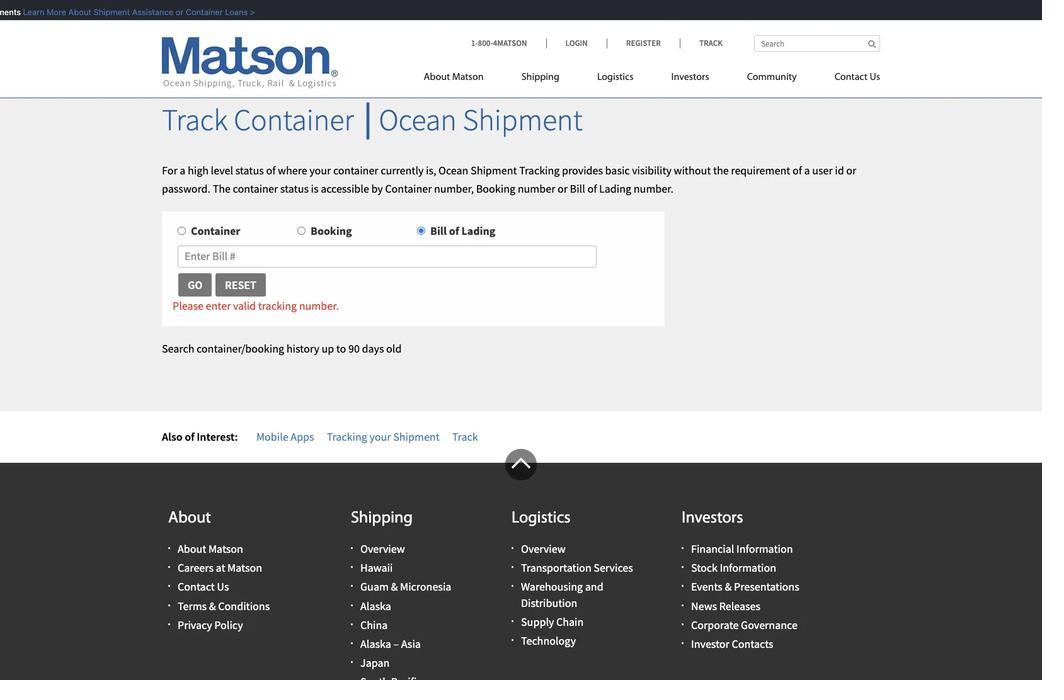 Task type: vqa. For each thing, say whether or not it's contained in the screenshot.
BASIC
yes



Task type: locate. For each thing, give the bounding box(es) containing it.
0 vertical spatial about matson link
[[424, 66, 503, 92]]

of right bill of lading radio
[[449, 224, 459, 238]]

overview
[[360, 542, 405, 556], [521, 542, 566, 556]]

1 vertical spatial logistics
[[512, 511, 571, 528]]

1 horizontal spatial &
[[391, 580, 398, 594]]

0 horizontal spatial overview
[[360, 542, 405, 556]]

0 horizontal spatial us
[[217, 580, 229, 594]]

number
[[518, 181, 555, 196]]

investors inside top menu navigation
[[671, 72, 709, 83]]

about matson link
[[424, 66, 503, 92], [178, 542, 243, 556]]

us down search image
[[870, 72, 880, 83]]

0 vertical spatial track
[[699, 38, 723, 49]]

tracking inside for a high level status of where your container currently is, ocean shipment tracking provides basic visibility without the requirement of a user id or password. the container status is accessible by container number, booking number or bill of lading number.
[[519, 163, 560, 178]]

0 vertical spatial investors
[[671, 72, 709, 83]]

logistics inside top menu navigation
[[597, 72, 634, 83]]

investors up financial
[[682, 511, 743, 528]]

0 horizontal spatial logistics
[[512, 511, 571, 528]]

0 horizontal spatial &
[[209, 599, 216, 613]]

contact down 'search' search field
[[835, 72, 868, 83]]

learn more about shipment assistance or container loans >
[[18, 7, 250, 17]]

top menu navigation
[[424, 66, 880, 92]]

also
[[162, 430, 182, 444]]

None button
[[178, 273, 213, 298], [215, 273, 266, 298], [178, 273, 213, 298], [215, 273, 266, 298]]

overview for hawaii
[[360, 542, 405, 556]]

shipping inside top menu navigation
[[522, 72, 560, 83]]

0 vertical spatial matson
[[452, 72, 484, 83]]

contacts
[[732, 637, 774, 652]]

1 horizontal spatial status
[[280, 181, 309, 196]]

or
[[171, 7, 179, 17], [847, 163, 857, 178], [558, 181, 568, 196]]

1 vertical spatial contact us link
[[178, 580, 229, 594]]

of
[[266, 163, 276, 178], [793, 163, 802, 178], [588, 181, 597, 196], [449, 224, 459, 238], [185, 430, 195, 444]]

1 overview link from the left
[[360, 542, 405, 556]]

1 horizontal spatial overview
[[521, 542, 566, 556]]

terms
[[178, 599, 207, 613]]

1 vertical spatial number.
[[299, 299, 339, 313]]

1 vertical spatial lading
[[462, 224, 496, 238]]

china
[[360, 618, 388, 633]]

a left user
[[804, 163, 810, 178]]

corporate governance link
[[691, 618, 798, 633]]

& up privacy policy link
[[209, 599, 216, 613]]

of left where
[[266, 163, 276, 178]]

1 vertical spatial container
[[233, 181, 278, 196]]

of right also
[[185, 430, 195, 444]]

your inside for a high level status of where your container currently is, ocean shipment tracking provides basic visibility without the requirement of a user id or password. the container status is accessible by container number, booking number or bill of lading number.
[[310, 163, 331, 178]]

china link
[[360, 618, 388, 633]]

number.
[[634, 181, 674, 196], [299, 299, 339, 313]]

status right level
[[235, 163, 264, 178]]

Search search field
[[754, 35, 880, 52]]

1 vertical spatial investors
[[682, 511, 743, 528]]

us up 'terms & conditions' link at the left bottom of page
[[217, 580, 229, 594]]

1 horizontal spatial tracking
[[519, 163, 560, 178]]

alaska down guam
[[360, 599, 391, 613]]

alaska up 'japan'
[[360, 637, 391, 652]]

about matson link down 1-
[[424, 66, 503, 92]]

logistics
[[597, 72, 634, 83], [512, 511, 571, 528]]

1 horizontal spatial bill
[[570, 181, 585, 196]]

0 vertical spatial shipping
[[522, 72, 560, 83]]

0 vertical spatial tracking
[[519, 163, 560, 178]]

events & presentations link
[[691, 580, 800, 594]]

your
[[310, 163, 331, 178], [370, 430, 391, 444]]

footer
[[0, 450, 1042, 681]]

overview link up transportation
[[521, 542, 566, 556]]

logistics up transportation
[[512, 511, 571, 528]]

0 vertical spatial your
[[310, 163, 331, 178]]

2 vertical spatial matson
[[228, 561, 262, 575]]

2 alaska from the top
[[360, 637, 391, 652]]

1 horizontal spatial logistics
[[597, 72, 634, 83]]

0 vertical spatial or
[[171, 7, 179, 17]]

0 vertical spatial lading
[[599, 181, 632, 196]]

1 horizontal spatial a
[[804, 163, 810, 178]]

governance
[[741, 618, 798, 633]]

information up the events & presentations link
[[720, 561, 776, 575]]

overview link up the hawaii link at the left bottom of page
[[360, 542, 405, 556]]

technology
[[521, 634, 576, 648]]

1 horizontal spatial number.
[[634, 181, 674, 196]]

1 vertical spatial tracking
[[327, 430, 367, 444]]

0 horizontal spatial overview link
[[360, 542, 405, 556]]

about inside about matson careers at matson contact us terms & conditions privacy policy
[[178, 542, 206, 556]]

community
[[747, 72, 797, 83]]

contact
[[835, 72, 868, 83], [178, 580, 215, 594]]

0 horizontal spatial your
[[310, 163, 331, 178]]

1 vertical spatial booking
[[311, 224, 352, 238]]

lading down "basic"
[[599, 181, 632, 196]]

shipment inside for a high level status of where your container currently is, ocean shipment tracking provides basic visibility without the requirement of a user id or password. the container status is accessible by container number, booking number or bill of lading number.
[[471, 163, 517, 178]]

matson for about matson careers at matson contact us terms & conditions privacy policy
[[209, 542, 243, 556]]

presentations
[[734, 580, 800, 594]]

0 vertical spatial us
[[870, 72, 880, 83]]

the
[[213, 181, 231, 196]]

hawaii
[[360, 561, 393, 575]]

conditions
[[218, 599, 270, 613]]

1 horizontal spatial overview link
[[521, 542, 566, 556]]

number. down visibility
[[634, 181, 674, 196]]

supply chain link
[[521, 615, 584, 629]]

0 horizontal spatial about matson link
[[178, 542, 243, 556]]

0 vertical spatial container
[[333, 163, 379, 178]]

2 vertical spatial track
[[452, 430, 478, 444]]

shipping down 4matson
[[522, 72, 560, 83]]

booking
[[476, 181, 516, 196], [311, 224, 352, 238]]

0 horizontal spatial contact us link
[[178, 580, 229, 594]]

booking left number
[[476, 181, 516, 196]]

1 horizontal spatial or
[[558, 181, 568, 196]]

1 horizontal spatial track link
[[680, 38, 723, 49]]

alaska
[[360, 599, 391, 613], [360, 637, 391, 652]]

0 vertical spatial bill
[[570, 181, 585, 196]]

1-
[[471, 38, 478, 49]]

search
[[162, 342, 194, 356]]

id
[[835, 163, 844, 178]]

stock information link
[[691, 561, 776, 575]]

login
[[566, 38, 588, 49]]

contact us link down search image
[[816, 66, 880, 92]]

matson up at
[[209, 542, 243, 556]]

1 vertical spatial bill
[[430, 224, 447, 238]]

0 horizontal spatial lading
[[462, 224, 496, 238]]

about for about matson careers at matson contact us terms & conditions privacy policy
[[178, 542, 206, 556]]

information up stock information link on the right
[[737, 542, 793, 556]]

bill down provides
[[570, 181, 585, 196]]

0 horizontal spatial or
[[171, 7, 179, 17]]

is,
[[426, 163, 436, 178]]

tracking
[[519, 163, 560, 178], [327, 430, 367, 444]]

1 horizontal spatial booking
[[476, 181, 516, 196]]

container up 'accessible'
[[333, 163, 379, 178]]

& up news releases link
[[725, 580, 732, 594]]

overview up transportation
[[521, 542, 566, 556]]

0 horizontal spatial tracking
[[327, 430, 367, 444]]

0 horizontal spatial contact
[[178, 580, 215, 594]]

1 alaska from the top
[[360, 599, 391, 613]]

investor contacts link
[[691, 637, 774, 652]]

bill
[[570, 181, 585, 196], [430, 224, 447, 238]]

1 vertical spatial your
[[370, 430, 391, 444]]

container right the
[[233, 181, 278, 196]]

japan
[[360, 656, 390, 671]]

0 vertical spatial information
[[737, 542, 793, 556]]

0 vertical spatial contact
[[835, 72, 868, 83]]

matson
[[452, 72, 484, 83], [209, 542, 243, 556], [228, 561, 262, 575]]

status down where
[[280, 181, 309, 196]]

about matson careers at matson contact us terms & conditions privacy policy
[[178, 542, 270, 633]]

1 vertical spatial alaska
[[360, 637, 391, 652]]

1-800-4matson
[[471, 38, 527, 49]]

Bill of Lading radio
[[417, 227, 425, 235]]

investors down 'register' link
[[671, 72, 709, 83]]

contact down careers
[[178, 580, 215, 594]]

a
[[180, 163, 185, 178], [804, 163, 810, 178]]

1 vertical spatial contact
[[178, 580, 215, 594]]

1 vertical spatial about matson link
[[178, 542, 243, 556]]

1 horizontal spatial lading
[[599, 181, 632, 196]]

overview inside overview hawaii guam & micronesia alaska china alaska – asia japan
[[360, 542, 405, 556]]

booking right the booking radio
[[311, 224, 352, 238]]

1 horizontal spatial about matson link
[[424, 66, 503, 92]]

of down provides
[[588, 181, 597, 196]]

0 vertical spatial contact us link
[[816, 66, 880, 92]]

shipment
[[89, 7, 125, 17], [463, 101, 583, 139], [471, 163, 517, 178], [393, 430, 440, 444]]

old
[[386, 342, 402, 356]]

1 vertical spatial matson
[[209, 542, 243, 556]]

0 horizontal spatial container
[[233, 181, 278, 196]]

status
[[235, 163, 264, 178], [280, 181, 309, 196]]

mobile apps link
[[256, 430, 314, 444]]

logistics down 'register' link
[[597, 72, 634, 83]]

or right assistance
[[171, 7, 179, 17]]

1-800-4matson link
[[471, 38, 546, 49]]

2 horizontal spatial or
[[847, 163, 857, 178]]

search container/booking history up to 90 days old
[[162, 342, 402, 356]]

basic
[[605, 163, 630, 178]]

releases
[[719, 599, 761, 613]]

1 vertical spatial track
[[162, 101, 228, 139]]

tracking right apps
[[327, 430, 367, 444]]

up
[[322, 342, 334, 356]]

1 vertical spatial or
[[847, 163, 857, 178]]

1 horizontal spatial shipping
[[522, 72, 560, 83]]

distribution
[[521, 596, 577, 610]]

user
[[812, 163, 833, 178]]

0 horizontal spatial status
[[235, 163, 264, 178]]

0 horizontal spatial a
[[180, 163, 185, 178]]

container down currently at the top left of page
[[385, 181, 432, 196]]

1 vertical spatial track link
[[452, 430, 478, 444]]

micronesia
[[400, 580, 451, 594]]

0 horizontal spatial booking
[[311, 224, 352, 238]]

where
[[278, 163, 307, 178]]

about matson link for shipping link
[[424, 66, 503, 92]]

2 horizontal spatial track
[[699, 38, 723, 49]]

lading down number,
[[462, 224, 496, 238]]

container left loans
[[181, 7, 218, 17]]

matson right at
[[228, 561, 262, 575]]

careers at matson link
[[178, 561, 262, 575]]

overview inside overview transportation services warehousing and distribution supply chain technology
[[521, 542, 566, 556]]

& right guam
[[391, 580, 398, 594]]

please enter valid tracking number.
[[173, 299, 339, 313]]

stock
[[691, 561, 718, 575]]

about for about
[[168, 511, 211, 528]]

1 vertical spatial shipping
[[351, 511, 413, 528]]

& inside financial information stock information events & presentations news releases corporate governance investor contacts
[[725, 580, 732, 594]]

overview up the hawaii link at the left bottom of page
[[360, 542, 405, 556]]

search image
[[868, 40, 876, 48]]

login link
[[546, 38, 607, 49]]

register
[[626, 38, 661, 49]]

2 overview from the left
[[521, 542, 566, 556]]

0 vertical spatial number.
[[634, 181, 674, 196]]

container
[[333, 163, 379, 178], [233, 181, 278, 196]]

bill right bill of lading radio
[[430, 224, 447, 238]]

1 overview from the left
[[360, 542, 405, 556]]

shipping up the hawaii link at the left bottom of page
[[351, 511, 413, 528]]

0 vertical spatial alaska
[[360, 599, 391, 613]]

news
[[691, 599, 717, 613]]

about inside top menu navigation
[[424, 72, 450, 83]]

0 horizontal spatial number.
[[299, 299, 339, 313]]

None search field
[[754, 35, 880, 52]]

or right id
[[847, 163, 857, 178]]

tracking
[[258, 299, 297, 313]]

0 vertical spatial status
[[235, 163, 264, 178]]

matson down 1-
[[452, 72, 484, 83]]

0 horizontal spatial shipping
[[351, 511, 413, 528]]

1 vertical spatial status
[[280, 181, 309, 196]]

1 horizontal spatial us
[[870, 72, 880, 83]]

container up where
[[234, 101, 354, 139]]

overview link
[[360, 542, 405, 556], [521, 542, 566, 556]]

also of interest:
[[162, 430, 238, 444]]

0 vertical spatial logistics
[[597, 72, 634, 83]]

2 horizontal spatial &
[[725, 580, 732, 594]]

days
[[362, 342, 384, 356]]

alaska link
[[360, 599, 391, 613]]

information
[[737, 542, 793, 556], [720, 561, 776, 575]]

backtop image
[[505, 450, 537, 481]]

0 horizontal spatial track
[[162, 101, 228, 139]]

0 vertical spatial booking
[[476, 181, 516, 196]]

1 vertical spatial us
[[217, 580, 229, 594]]

about matson link up careers at matson "link"
[[178, 542, 243, 556]]

2 overview link from the left
[[521, 542, 566, 556]]

1 horizontal spatial contact
[[835, 72, 868, 83]]

or right number
[[558, 181, 568, 196]]

a right for
[[180, 163, 185, 178]]

contact us link down careers
[[178, 580, 229, 594]]

tracking up number
[[519, 163, 560, 178]]

warehousing and distribution link
[[521, 580, 604, 610]]

password.
[[162, 181, 211, 196]]

lading inside for a high level status of where your container currently is, ocean shipment tracking provides basic visibility without the requirement of a user id or password. the container status is accessible by container number, booking number or bill of lading number.
[[599, 181, 632, 196]]

1 a from the left
[[180, 163, 185, 178]]

matson inside top menu navigation
[[452, 72, 484, 83]]

and
[[585, 580, 604, 594]]

number. right tracking
[[299, 299, 339, 313]]

financial
[[691, 542, 734, 556]]

1 horizontal spatial track
[[452, 430, 478, 444]]

tracking your shipment link
[[327, 430, 440, 444]]



Task type: describe. For each thing, give the bounding box(es) containing it.
for
[[162, 163, 177, 178]]

guam
[[360, 580, 389, 594]]

0 horizontal spatial track link
[[452, 430, 478, 444]]

supply
[[521, 615, 554, 629]]

matson for about matson
[[452, 72, 484, 83]]

mobile apps
[[256, 430, 314, 444]]

visibility
[[632, 163, 672, 178]]

& inside overview hawaii guam & micronesia alaska china alaska – asia japan
[[391, 580, 398, 594]]

financial information link
[[691, 542, 793, 556]]

contact inside about matson careers at matson contact us terms & conditions privacy policy
[[178, 580, 215, 594]]

community link
[[728, 66, 816, 92]]

by
[[371, 181, 383, 196]]

track container │ocean shipment
[[162, 101, 583, 139]]

investors link
[[653, 66, 728, 92]]

history
[[287, 342, 319, 356]]

high
[[188, 163, 209, 178]]

careers
[[178, 561, 214, 575]]

1 vertical spatial information
[[720, 561, 776, 575]]

footer containing about
[[0, 450, 1042, 681]]

transportation
[[521, 561, 592, 575]]

financial information stock information events & presentations news releases corporate governance investor contacts
[[691, 542, 800, 652]]

japan link
[[360, 656, 390, 671]]

800-
[[478, 38, 493, 49]]

number,
[[434, 181, 474, 196]]

number. inside for a high level status of where your container currently is, ocean shipment tracking provides basic visibility without the requirement of a user id or password. the container status is accessible by container number, booking number or bill of lading number.
[[634, 181, 674, 196]]

about matson link for careers at matson "link"
[[178, 542, 243, 556]]

│ocean
[[360, 101, 457, 139]]

privacy policy link
[[178, 618, 243, 633]]

contact inside top menu navigation
[[835, 72, 868, 83]]

policy
[[214, 618, 243, 633]]

asia
[[401, 637, 421, 652]]

Booking radio
[[297, 227, 306, 235]]

learn
[[18, 7, 40, 17]]

investor
[[691, 637, 730, 652]]

the
[[713, 163, 729, 178]]

loans
[[220, 7, 243, 17]]

of left user
[[793, 163, 802, 178]]

container right container option
[[191, 224, 240, 238]]

blue matson logo with ocean, shipping, truck, rail and logistics written beneath it. image
[[162, 37, 338, 89]]

more
[[42, 7, 61, 17]]

1 horizontal spatial container
[[333, 163, 379, 178]]

90
[[348, 342, 360, 356]]

bill inside for a high level status of where your container currently is, ocean shipment tracking provides basic visibility without the requirement of a user id or password. the container status is accessible by container number, booking number or bill of lading number.
[[570, 181, 585, 196]]

overview hawaii guam & micronesia alaska china alaska – asia japan
[[360, 542, 451, 671]]

2 vertical spatial or
[[558, 181, 568, 196]]

services
[[594, 561, 633, 575]]

technology link
[[521, 634, 576, 648]]

us inside about matson careers at matson contact us terms & conditions privacy policy
[[217, 580, 229, 594]]

contact us
[[835, 72, 880, 83]]

booking inside for a high level status of where your container currently is, ocean shipment tracking provides basic visibility without the requirement of a user id or password. the container status is accessible by container number, booking number or bill of lading number.
[[476, 181, 516, 196]]

currently
[[381, 163, 424, 178]]

mobile
[[256, 430, 288, 444]]

warehousing
[[521, 580, 583, 594]]

enter
[[206, 299, 231, 313]]

accessible
[[321, 181, 369, 196]]

interest:
[[197, 430, 238, 444]]

register link
[[607, 38, 680, 49]]

4matson
[[493, 38, 527, 49]]

logistics link
[[578, 66, 653, 92]]

& inside about matson careers at matson contact us terms & conditions privacy policy
[[209, 599, 216, 613]]

>
[[245, 7, 250, 17]]

at
[[216, 561, 225, 575]]

0 vertical spatial track link
[[680, 38, 723, 49]]

investors inside footer
[[682, 511, 743, 528]]

–
[[393, 637, 399, 652]]

corporate
[[691, 618, 739, 633]]

us inside top menu navigation
[[870, 72, 880, 83]]

chain
[[556, 615, 584, 629]]

overview link for shipping
[[360, 542, 405, 556]]

ocean
[[439, 163, 468, 178]]

tracking your shipment
[[327, 430, 440, 444]]

is
[[311, 181, 319, 196]]

privacy
[[178, 618, 212, 633]]

provides
[[562, 163, 603, 178]]

1 horizontal spatial your
[[370, 430, 391, 444]]

0 horizontal spatial bill
[[430, 224, 447, 238]]

Enter Bill # text field
[[178, 246, 597, 268]]

requirement
[[731, 163, 790, 178]]

to
[[336, 342, 346, 356]]

overview transportation services warehousing and distribution supply chain technology
[[521, 542, 633, 648]]

overview for transportation
[[521, 542, 566, 556]]

for a high level status of where your container currently is, ocean shipment tracking provides basic visibility without the requirement of a user id or password. the container status is accessible by container number, booking number or bill of lading number.
[[162, 163, 857, 196]]

valid
[[233, 299, 256, 313]]

please
[[173, 299, 204, 313]]

level
[[211, 163, 233, 178]]

apps
[[291, 430, 314, 444]]

2 a from the left
[[804, 163, 810, 178]]

transportation services link
[[521, 561, 633, 575]]

bill of lading
[[430, 224, 496, 238]]

events
[[691, 580, 723, 594]]

without
[[674, 163, 711, 178]]

container inside for a high level status of where your container currently is, ocean shipment tracking provides basic visibility without the requirement of a user id or password. the container status is accessible by container number, booking number or bill of lading number.
[[385, 181, 432, 196]]

about for about matson
[[424, 72, 450, 83]]

1 horizontal spatial contact us link
[[816, 66, 880, 92]]

Container radio
[[178, 227, 186, 235]]

news releases link
[[691, 599, 761, 613]]

overview link for logistics
[[521, 542, 566, 556]]

shipping link
[[503, 66, 578, 92]]



